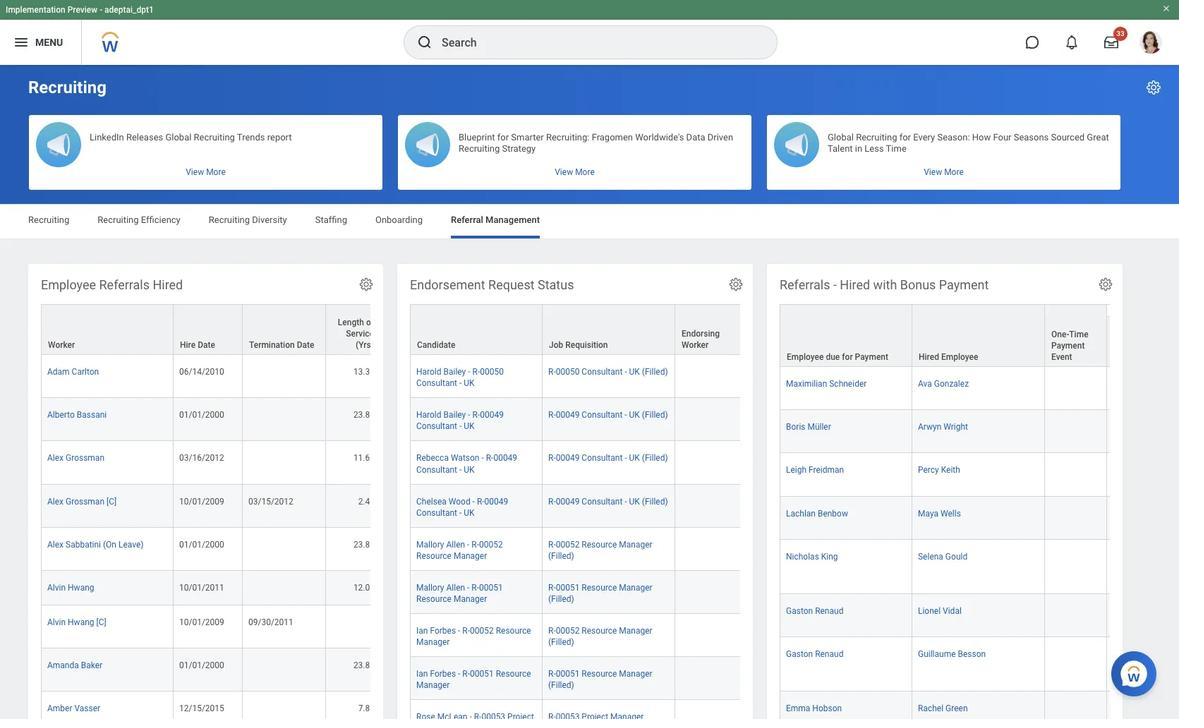 Task type: locate. For each thing, give the bounding box(es) containing it.
0 horizontal spatial 00050
[[480, 367, 504, 377]]

forbes down "mallory allen ‎- r-00051 resource manager"
[[430, 626, 456, 636]]

0 vertical spatial harold
[[416, 367, 441, 377]]

alvin for alvin hwang [c]
[[47, 617, 66, 627]]

0 vertical spatial r-00052 resource manager (filled) link
[[548, 537, 652, 561]]

‎- for harold bailey ‎- r-00050 consultant - uk
[[468, 367, 470, 377]]

3 01/01/2000 from the top
[[179, 661, 224, 670]]

gaston renaud link for lionel vidal
[[786, 603, 844, 616]]

2 global from the left
[[828, 132, 854, 143]]

- inside chelsea wood ‎- r-00049 consultant - uk
[[459, 508, 462, 518]]

alex down alberto at the left of the page
[[47, 453, 64, 463]]

event
[[1051, 352, 1072, 362]]

alex grossman
[[47, 453, 104, 463]]

1 vertical spatial gaston renaud
[[786, 649, 844, 659]]

01/01/2000 up 10/01/2011
[[179, 540, 224, 550]]

10/01/2009 for 03/15/2012
[[179, 496, 224, 506]]

01/01/2000 up 12/15/2015
[[179, 661, 224, 670]]

alvin up alvin hwang [c] link
[[47, 583, 66, 593]]

gonzalez
[[934, 379, 969, 389]]

1 vertical spatial hwang
[[68, 617, 94, 627]]

leigh freidman
[[786, 465, 844, 475]]

3 alex from the top
[[47, 540, 64, 550]]

2 bailey from the top
[[444, 410, 466, 420]]

gaston renaud link down nicholas king
[[786, 603, 844, 616]]

alex for alex grossman [c]
[[47, 496, 64, 506]]

row containing amanda baker
[[41, 649, 779, 692]]

row containing alvin hwang [c]
[[41, 605, 779, 649]]

global up talent
[[828, 132, 854, 143]]

1 vertical spatial r-00049 consultant - uk (filled)
[[548, 453, 668, 463]]

1 vertical spatial 01/01/2000
[[179, 540, 224, 550]]

1 vertical spatial gaston renaud link
[[786, 646, 844, 659]]

date for hire date
[[198, 340, 215, 350]]

row containing amber vasser
[[41, 692, 779, 719]]

employee due for payment button
[[780, 305, 912, 366]]

0 vertical spatial 10/01/2009
[[179, 496, 224, 506]]

harold up 'rebecca'
[[416, 410, 441, 420]]

1 vertical spatial 10/01/2009
[[179, 617, 224, 627]]

0 vertical spatial grossman
[[66, 453, 104, 463]]

(filled) inside r-00050 consultant - uk (filled) link
[[642, 367, 668, 377]]

2 r-00051 resource manager (filled) from the top
[[548, 669, 652, 690]]

0 vertical spatial r-00049 consultant - uk (filled)
[[548, 410, 668, 420]]

1 horizontal spatial referrals
[[780, 277, 830, 292]]

manager inside the mallory allen ‎- r-00052 resource manager
[[454, 551, 487, 561]]

employee due for payment column header
[[780, 304, 912, 368]]

23.81 for alex sabbatini (on leave)
[[353, 540, 375, 550]]

mallory inside the mallory allen ‎- r-00052 resource manager
[[416, 540, 444, 550]]

23.81 up 7.86
[[353, 661, 375, 670]]

tab list containing recruiting
[[14, 205, 1165, 239]]

alvin hwang [c] link
[[47, 615, 106, 627]]

recruiting inside 'global recruiting for every season: how four seasons sourced great talent in less time'
[[856, 132, 897, 143]]

termination
[[249, 340, 295, 350]]

r- inside harold bailey ‎- r-00050 consultant - uk
[[472, 367, 480, 377]]

alberto bassani link
[[47, 407, 107, 420]]

r-00051 resource manager (filled) link for mallory allen ‎- r-00051 resource manager
[[548, 580, 652, 604]]

vasser
[[74, 704, 100, 714]]

1 gaston renaud from the top
[[786, 606, 844, 616]]

alex sabbatini (on leave) link
[[47, 537, 144, 550]]

1 horizontal spatial employee
[[787, 352, 824, 362]]

0 vertical spatial hwang
[[68, 583, 94, 593]]

payment up schneider
[[855, 352, 888, 362]]

gaston renaud link up emma hobson link
[[786, 646, 844, 659]]

bailey inside harold bailey ‎- r-00050 consultant - uk
[[444, 367, 466, 377]]

‎- inside harold bailey ‎- r-00050 consultant - uk
[[468, 367, 470, 377]]

10/01/2009 down 10/01/2011
[[179, 617, 224, 627]]

- inside r-00050 consultant - uk (filled) link
[[625, 367, 627, 377]]

row containing mallory allen ‎- r-00051 resource manager
[[410, 571, 1078, 614]]

‎- down ian forbes ‎- r-00052 resource manager
[[458, 669, 460, 679]]

row containing emma hobson
[[780, 692, 1179, 719]]

boris
[[786, 422, 805, 432]]

0 vertical spatial r-00049 consultant - uk (filled) link
[[548, 407, 668, 420]]

1 referrals from the left
[[99, 277, 150, 292]]

0 vertical spatial alex
[[47, 453, 64, 463]]

grossman for alex grossman [c]
[[66, 496, 104, 506]]

1 gaston from the top
[[786, 606, 813, 616]]

3 23.81 from the top
[[353, 661, 375, 670]]

smarter
[[511, 132, 544, 143]]

employee for employee due for payment
[[787, 352, 824, 362]]

hired left with
[[840, 277, 870, 292]]

0 vertical spatial renaud
[[815, 606, 844, 616]]

1 horizontal spatial worker
[[682, 340, 709, 350]]

r-00052 resource manager (filled) link
[[548, 537, 652, 561], [548, 623, 652, 647]]

ian down "mallory allen ‎- r-00051 resource manager"
[[416, 626, 428, 636]]

bailey down candidate
[[444, 367, 466, 377]]

r- inside chelsea wood ‎- r-00049 consultant - uk
[[477, 496, 485, 506]]

2 gaston renaud link from the top
[[786, 646, 844, 659]]

gaston renaud link for guillaume besson
[[786, 646, 844, 659]]

2 vertical spatial r-00049 consultant - uk (filled) link
[[548, 494, 668, 506]]

for right due
[[842, 352, 853, 362]]

tab list
[[14, 205, 1165, 239]]

rachel green link
[[918, 701, 968, 714]]

‎- inside "mallory allen ‎- r-00051 resource manager"
[[467, 583, 470, 593]]

allen down the mallory allen ‎- r-00052 resource manager
[[446, 583, 465, 593]]

harold down candidate
[[416, 367, 441, 377]]

bailey inside harold bailey ‎- r-00049 consultant - uk
[[444, 410, 466, 420]]

season:
[[937, 132, 970, 143]]

23.81 for amanda baker
[[353, 661, 375, 670]]

gaston up emma
[[786, 649, 813, 659]]

1 vertical spatial r-00052 resource manager (filled) link
[[548, 623, 652, 647]]

allen inside "mallory allen ‎- r-00051 resource manager"
[[446, 583, 465, 593]]

2 vertical spatial r-00049 consultant - uk (filled)
[[548, 496, 668, 506]]

row
[[41, 304, 779, 356], [410, 304, 1078, 356], [780, 304, 1179, 368], [780, 316, 1179, 367], [41, 355, 779, 398], [410, 355, 1078, 398], [780, 367, 1179, 410], [41, 398, 779, 441], [410, 398, 1078, 441], [780, 410, 1179, 453], [41, 441, 779, 484], [410, 441, 1078, 484], [780, 453, 1179, 496], [41, 484, 779, 528], [410, 484, 1078, 528], [780, 496, 1179, 540], [41, 528, 779, 571], [410, 528, 1078, 571], [780, 540, 1179, 594], [41, 571, 779, 605], [410, 571, 1078, 614], [780, 594, 1179, 637], [41, 605, 779, 649], [410, 614, 1078, 657], [780, 637, 1179, 692], [41, 649, 779, 692], [410, 657, 1078, 700], [41, 692, 779, 719], [780, 692, 1179, 719], [410, 700, 1078, 719]]

blueprint for smarter recruiting: fragomen worldwide's data driven recruiting strategy button
[[398, 115, 752, 190]]

1 horizontal spatial hired
[[840, 277, 870, 292]]

global right releases
[[165, 132, 192, 143]]

alberto
[[47, 410, 75, 420]]

r- inside ian forbes ‎- r-00051 resource manager
[[462, 669, 470, 679]]

r-00049 consultant - uk (filled) link for rebecca watson ‎- r-00049 consultant - uk
[[548, 451, 668, 463]]

1 vertical spatial alex
[[47, 496, 64, 506]]

alex
[[47, 453, 64, 463], [47, 496, 64, 506], [47, 540, 64, 550]]

consultant inside chelsea wood ‎- r-00049 consultant - uk
[[416, 508, 457, 518]]

1 worker from the left
[[48, 340, 75, 350]]

‎- right wood
[[473, 496, 475, 506]]

adam carlton link
[[47, 364, 99, 377]]

row containing maximilian schneider
[[780, 367, 1179, 410]]

00050 down candidate column header
[[480, 367, 504, 377]]

renaud up hobson
[[815, 649, 844, 659]]

1 r-00051 resource manager (filled) from the top
[[548, 583, 652, 604]]

2 vertical spatial payment
[[855, 352, 888, 362]]

1 vertical spatial gaston
[[786, 649, 813, 659]]

‎- inside ian forbes ‎- r-00052 resource manager
[[458, 626, 460, 636]]

1 horizontal spatial date
[[297, 340, 314, 350]]

00050 down job requisition
[[556, 367, 580, 377]]

1 harold from the top
[[416, 367, 441, 377]]

requisition
[[565, 340, 608, 350]]

date
[[198, 340, 215, 350], [297, 340, 314, 350]]

row containing nicholas king
[[780, 540, 1179, 594]]

employee up maximilian
[[787, 352, 824, 362]]

for left every
[[899, 132, 911, 143]]

2 referrals from the left
[[780, 277, 830, 292]]

1 vertical spatial bailey
[[444, 410, 466, 420]]

hired up ava
[[919, 352, 939, 362]]

1 alvin from the top
[[47, 583, 66, 593]]

harold inside harold bailey ‎- r-00050 consultant - uk
[[416, 367, 441, 377]]

0 horizontal spatial hired
[[153, 277, 183, 292]]

[c]
[[107, 496, 116, 506], [96, 617, 106, 627]]

1 r-00052 resource manager (filled) from the top
[[548, 540, 652, 561]]

‎- inside ian forbes ‎- r-00051 resource manager
[[458, 669, 460, 679]]

2 vertical spatial 23.81
[[353, 661, 375, 670]]

seasons
[[1014, 132, 1049, 143]]

grossman for alex grossman
[[66, 453, 104, 463]]

for
[[497, 132, 509, 143], [899, 132, 911, 143], [842, 352, 853, 362]]

of
[[366, 318, 374, 327]]

0 vertical spatial r-00051 resource manager (filled) link
[[548, 580, 652, 604]]

2 alex from the top
[[47, 496, 64, 506]]

time up event
[[1069, 330, 1089, 339]]

1 vertical spatial payment
[[1051, 341, 1085, 351]]

diversity
[[252, 215, 287, 225]]

mallory for mallory allen ‎- r-00052 resource manager
[[416, 540, 444, 550]]

date right hire
[[198, 340, 215, 350]]

grossman up alex grossman [c] link
[[66, 453, 104, 463]]

1 bailey from the top
[[444, 367, 466, 377]]

recruiting inside blueprint for smarter recruiting: fragomen worldwide's data driven recruiting strategy
[[459, 143, 500, 154]]

carlton
[[72, 367, 99, 377]]

releases
[[126, 132, 163, 143]]

payment up event
[[1051, 341, 1085, 351]]

1 grossman from the top
[[66, 453, 104, 463]]

linkedin
[[90, 132, 124, 143]]

0 vertical spatial forbes
[[430, 626, 456, 636]]

0 vertical spatial alvin
[[47, 583, 66, 593]]

1 vertical spatial harold
[[416, 410, 441, 420]]

0 vertical spatial time
[[886, 143, 907, 154]]

r-00052 resource manager (filled) link for ian forbes ‎- r-00052 resource manager
[[548, 623, 652, 647]]

date right termination
[[297, 340, 314, 350]]

forbes
[[430, 626, 456, 636], [430, 669, 456, 679]]

ian inside ian forbes ‎- r-00051 resource manager
[[416, 669, 428, 679]]

2 r-00051 resource manager (filled) link from the top
[[548, 666, 652, 690]]

mallory inside "mallory allen ‎- r-00051 resource manager"
[[416, 583, 444, 593]]

2 date from the left
[[297, 340, 314, 350]]

[c] up (on
[[107, 496, 116, 506]]

employee for employee referrals hired
[[41, 277, 96, 292]]

alex left sabbatini
[[47, 540, 64, 550]]

2 harold from the top
[[416, 410, 441, 420]]

1 vertical spatial [c]
[[96, 617, 106, 627]]

allen inside the mallory allen ‎- r-00052 resource manager
[[446, 540, 465, 550]]

0 vertical spatial gaston renaud link
[[786, 603, 844, 616]]

0 horizontal spatial referrals
[[99, 277, 150, 292]]

‎- down candidate column header
[[468, 367, 470, 377]]

0 vertical spatial bailey
[[444, 367, 466, 377]]

‎- inside chelsea wood ‎- r-00049 consultant - uk
[[473, 496, 475, 506]]

1 alex from the top
[[47, 453, 64, 463]]

2 10/01/2009 from the top
[[179, 617, 224, 627]]

close environment banner image
[[1162, 4, 1171, 13]]

2 grossman from the top
[[66, 496, 104, 506]]

renaud down king
[[815, 606, 844, 616]]

for up strategy
[[497, 132, 509, 143]]

worker column header
[[41, 304, 174, 356]]

boris müller
[[786, 422, 831, 432]]

0 horizontal spatial employee
[[41, 277, 96, 292]]

1 horizontal spatial global
[[828, 132, 854, 143]]

2 forbes from the top
[[430, 669, 456, 679]]

10/01/2009 for 09/30/2011
[[179, 617, 224, 627]]

percy keith link
[[918, 462, 960, 475]]

2 horizontal spatial for
[[899, 132, 911, 143]]

2 alvin from the top
[[47, 617, 66, 627]]

33
[[1117, 30, 1125, 37]]

lionel vidal
[[918, 606, 962, 616]]

maximilian
[[786, 379, 827, 389]]

alvin down alvin hwang
[[47, 617, 66, 627]]

employee up worker popup button
[[41, 277, 96, 292]]

employee referrals hired element
[[28, 264, 779, 719]]

allen for 00051
[[446, 583, 465, 593]]

harold bailey ‎- r-00050 consultant - uk link
[[416, 364, 504, 388]]

‎- for mallory allen ‎- r-00051 resource manager
[[467, 583, 470, 593]]

row containing ian forbes ‎- r-00052 resource manager
[[410, 614, 1078, 657]]

00051 inside ian forbes ‎- r-00051 resource manager
[[470, 669, 494, 679]]

0 vertical spatial mallory
[[416, 540, 444, 550]]

0 vertical spatial payment
[[939, 277, 989, 292]]

1 gaston renaud link from the top
[[786, 603, 844, 616]]

row containing alex grossman [c]
[[41, 484, 779, 528]]

2 r-00049 consultant - uk (filled) from the top
[[548, 453, 668, 463]]

r-00049 consultant - uk (filled) link for chelsea wood ‎- r-00049 consultant - uk
[[548, 494, 668, 506]]

hwang for alvin hwang
[[68, 583, 94, 593]]

2 gaston renaud from the top
[[786, 649, 844, 659]]

worker inside "endorsing worker"
[[682, 340, 709, 350]]

1 vertical spatial r-00052 resource manager (filled)
[[548, 626, 652, 647]]

time right less
[[886, 143, 907, 154]]

23.81 up 12.06
[[353, 540, 375, 550]]

chelsea wood ‎- r-00049 consultant - uk link
[[416, 494, 508, 518]]

‎- for harold bailey ‎- r-00049 consultant - uk
[[468, 410, 470, 420]]

2 01/01/2000 from the top
[[179, 540, 224, 550]]

1 hwang from the top
[[68, 583, 94, 593]]

[c] up baker
[[96, 617, 106, 627]]

notifications large image
[[1065, 35, 1079, 49]]

0 horizontal spatial for
[[497, 132, 509, 143]]

ian forbes ‎- r-00051 resource manager
[[416, 669, 531, 690]]

for inside 'global recruiting for every season: how four seasons sourced great talent in less time'
[[899, 132, 911, 143]]

0 horizontal spatial worker
[[48, 340, 75, 350]]

‎- right watson at the bottom
[[482, 453, 484, 463]]

1 10/01/2009 from the top
[[179, 496, 224, 506]]

1 vertical spatial renaud
[[815, 649, 844, 659]]

hwang down alvin hwang
[[68, 617, 94, 627]]

0 vertical spatial 01/01/2000
[[179, 410, 224, 420]]

profile logan mcneil image
[[1140, 31, 1162, 57]]

‎- inside harold bailey ‎- r-00049 consultant - uk
[[468, 410, 470, 420]]

0 horizontal spatial global
[[165, 132, 192, 143]]

00049 inside rebecca watson ‎- r-00049 consultant - uk
[[494, 453, 517, 463]]

uk inside harold bailey ‎- r-00049 consultant - uk
[[464, 422, 475, 431]]

referrals up employee due for payment "popup button"
[[780, 277, 830, 292]]

r- inside r-00050 consultant - uk (filled) link
[[548, 367, 556, 377]]

1 vertical spatial forbes
[[430, 669, 456, 679]]

[c] for alvin hwang [c]
[[96, 617, 106, 627]]

0 vertical spatial ian
[[416, 626, 428, 636]]

1 vertical spatial allen
[[446, 583, 465, 593]]

grossman up alex sabbatini (on leave) link
[[66, 496, 104, 506]]

row containing alberto bassani
[[41, 398, 779, 441]]

allen down chelsea wood ‎- r-00049 consultant - uk on the bottom of the page
[[446, 540, 465, 550]]

nicholas king link
[[786, 549, 838, 562]]

0 vertical spatial gaston renaud
[[786, 606, 844, 616]]

gaston down nicholas
[[786, 606, 813, 616]]

baker
[[81, 661, 102, 670]]

0 horizontal spatial date
[[198, 340, 215, 350]]

hired up hire date popup button
[[153, 277, 183, 292]]

3 r-00049 consultant - uk (filled) link from the top
[[548, 494, 668, 506]]

1 01/01/2000 from the top
[[179, 410, 224, 420]]

mallory allen ‎- r-00051 resource manager link
[[416, 580, 503, 604]]

ian inside ian forbes ‎- r-00052 resource manager
[[416, 626, 428, 636]]

1 vertical spatial mallory
[[416, 583, 444, 593]]

33 button
[[1096, 27, 1128, 58]]

gaston renaud down nicholas king
[[786, 606, 844, 616]]

rachel
[[918, 704, 944, 714]]

forbes inside ian forbes ‎- r-00052 resource manager
[[430, 626, 456, 636]]

2 vertical spatial 01/01/2000
[[179, 661, 224, 670]]

‎- down harold bailey ‎- r-00050 consultant - uk
[[468, 410, 470, 420]]

2 mallory from the top
[[416, 583, 444, 593]]

lachlan
[[786, 508, 816, 518]]

payment inside one-time payment event
[[1051, 341, 1085, 351]]

resource inside ian forbes ‎- r-00051 resource manager
[[496, 669, 531, 679]]

2 worker from the left
[[682, 340, 709, 350]]

1 date from the left
[[198, 340, 215, 350]]

2 23.81 from the top
[[353, 540, 375, 550]]

implementation
[[6, 5, 65, 15]]

0 horizontal spatial time
[[886, 143, 907, 154]]

time
[[886, 143, 907, 154], [1069, 330, 1089, 339]]

hwang up alvin hwang [c] link
[[68, 583, 94, 593]]

hired for -
[[840, 277, 870, 292]]

manager inside "mallory allen ‎- r-00051 resource manager"
[[454, 594, 487, 604]]

renaud for lionel
[[815, 606, 844, 616]]

0 horizontal spatial payment
[[855, 352, 888, 362]]

2 horizontal spatial hired
[[919, 352, 939, 362]]

1 r-00051 resource manager (filled) link from the top
[[548, 580, 652, 604]]

r-00051 resource manager (filled) link for ian forbes ‎- r-00051 resource manager
[[548, 666, 652, 690]]

vidal
[[943, 606, 962, 616]]

hire date
[[180, 340, 215, 350]]

0 vertical spatial r-00051 resource manager (filled)
[[548, 583, 652, 604]]

lachlan benbow link
[[786, 506, 848, 518]]

job requisition column header
[[543, 304, 675, 356]]

23.81
[[353, 410, 375, 420], [353, 540, 375, 550], [353, 661, 375, 670]]

0 vertical spatial 23.81
[[353, 410, 375, 420]]

r- inside "mallory allen ‎- r-00051 resource manager"
[[472, 583, 479, 593]]

2 hwang from the top
[[68, 617, 94, 627]]

endorsement request status element
[[397, 264, 1078, 719]]

r-00049 consultant - uk (filled) link
[[548, 407, 668, 420], [548, 451, 668, 463], [548, 494, 668, 506]]

7.86
[[358, 704, 375, 714]]

harold inside harold bailey ‎- r-00049 consultant - uk
[[416, 410, 441, 420]]

2 r-00049 consultant - uk (filled) link from the top
[[548, 451, 668, 463]]

mallory for mallory allen ‎- r-00051 resource manager
[[416, 583, 444, 593]]

arwyn wright
[[918, 422, 968, 432]]

row containing chelsea wood ‎- r-00049 consultant - uk
[[410, 484, 1078, 528]]

23.81 down '13.36'
[[353, 410, 375, 420]]

forbes down ian forbes ‎- r-00052 resource manager
[[430, 669, 456, 679]]

r-00049 consultant - uk (filled) for rebecca watson ‎- r-00049 consultant - uk
[[548, 453, 668, 463]]

endorsement
[[410, 277, 485, 292]]

1 forbes from the top
[[430, 626, 456, 636]]

for inside blueprint for smarter recruiting: fragomen worldwide's data driven recruiting strategy
[[497, 132, 509, 143]]

‎- for ian forbes ‎- r-00052 resource manager
[[458, 626, 460, 636]]

1 vertical spatial time
[[1069, 330, 1089, 339]]

emma
[[786, 704, 810, 714]]

1 renaud from the top
[[815, 606, 844, 616]]

worker up adam
[[48, 340, 75, 350]]

harold
[[416, 367, 441, 377], [416, 410, 441, 420]]

1 vertical spatial 23.81
[[353, 540, 375, 550]]

0 vertical spatial [c]
[[107, 496, 116, 506]]

hire
[[180, 340, 196, 350]]

1 r-00052 resource manager (filled) link from the top
[[548, 537, 652, 561]]

wright
[[944, 422, 968, 432]]

mallory
[[416, 540, 444, 550], [416, 583, 444, 593]]

service
[[346, 329, 374, 339]]

job requisition
[[549, 340, 608, 350]]

1 mallory from the top
[[416, 540, 444, 550]]

‎- down the mallory allen ‎- r-00052 resource manager
[[467, 583, 470, 593]]

1 vertical spatial alvin
[[47, 617, 66, 627]]

1 23.81 from the top
[[353, 410, 375, 420]]

ian for ian forbes ‎- r-00051 resource manager
[[416, 669, 428, 679]]

mallory allen ‎- r-00052 resource manager
[[416, 540, 503, 561]]

2 ian from the top
[[416, 669, 428, 679]]

müller
[[808, 422, 831, 432]]

2 r-00052 resource manager (filled) link from the top
[[548, 623, 652, 647]]

gaston renaud up emma hobson link
[[786, 649, 844, 659]]

bailey down harold bailey ‎- r-00050 consultant - uk
[[444, 410, 466, 420]]

1 ian from the top
[[416, 626, 428, 636]]

worker down endorsing
[[682, 340, 709, 350]]

1 horizontal spatial time
[[1069, 330, 1089, 339]]

‎- down chelsea wood ‎- r-00049 consultant - uk on the bottom of the page
[[467, 540, 470, 550]]

emma hobson
[[786, 704, 842, 714]]

01/01/2000 up 03/16/2012
[[179, 410, 224, 420]]

0 vertical spatial gaston
[[786, 606, 813, 616]]

2 renaud from the top
[[815, 649, 844, 659]]

‎- inside the mallory allen ‎- r-00052 resource manager
[[467, 540, 470, 550]]

row containing alex grossman
[[41, 441, 779, 484]]

r- inside the mallory allen ‎- r-00052 resource manager
[[472, 540, 479, 550]]

lachlan benbow
[[786, 508, 848, 518]]

1 allen from the top
[[446, 540, 465, 550]]

besson
[[958, 649, 986, 659]]

time inside one-time payment event
[[1069, 330, 1089, 339]]

10/01/2009 down 03/16/2012
[[179, 496, 224, 506]]

cell
[[243, 355, 326, 398], [675, 355, 744, 398], [1045, 367, 1107, 410], [1107, 367, 1169, 410], [243, 398, 326, 441], [675, 398, 744, 441], [1045, 410, 1107, 453], [1107, 410, 1169, 453], [243, 441, 326, 484], [675, 441, 744, 484], [1045, 453, 1107, 496], [1107, 453, 1169, 496], [675, 484, 744, 528], [1045, 496, 1107, 540], [1107, 496, 1169, 540], [243, 528, 326, 571], [675, 528, 744, 571], [1045, 540, 1107, 594], [1107, 540, 1169, 594], [243, 571, 326, 605], [1045, 594, 1107, 637], [1107, 594, 1169, 637], [326, 605, 381, 649], [675, 614, 744, 657], [1045, 637, 1107, 692], [1107, 637, 1169, 692], [243, 649, 326, 692], [675, 657, 744, 700], [243, 692, 326, 719], [1045, 692, 1107, 719], [1107, 692, 1169, 719], [675, 700, 744, 719]]

2 vertical spatial alex
[[47, 540, 64, 550]]

alvin hwang link
[[47, 580, 94, 593]]

harold for harold bailey ‎- r-00050 consultant - uk
[[416, 367, 441, 377]]

global
[[165, 132, 192, 143], [828, 132, 854, 143]]

1 vertical spatial r-00049 consultant - uk (filled) link
[[548, 451, 668, 463]]

1 horizontal spatial payment
[[939, 277, 989, 292]]

maximilian schneider
[[786, 379, 867, 389]]

1 vertical spatial r-00051 resource manager (filled)
[[548, 669, 652, 690]]

2 allen from the top
[[446, 583, 465, 593]]

2 gaston from the top
[[786, 649, 813, 659]]

1 vertical spatial grossman
[[66, 496, 104, 506]]

leigh freidman link
[[786, 462, 844, 475]]

- inside menu banner
[[100, 5, 102, 15]]

candidate column header
[[410, 304, 543, 356]]

referral
[[451, 215, 483, 225]]

‎- down "mallory allen ‎- r-00051 resource manager"
[[458, 626, 460, 636]]

3 r-00049 consultant - uk (filled) from the top
[[548, 496, 668, 506]]

ian down ian forbes ‎- r-00052 resource manager
[[416, 669, 428, 679]]

1 horizontal spatial for
[[842, 352, 853, 362]]

employee up gonzalez in the bottom right of the page
[[941, 352, 978, 362]]

mallory down chelsea
[[416, 540, 444, 550]]

for inside "popup button"
[[842, 352, 853, 362]]

renaud
[[815, 606, 844, 616], [815, 649, 844, 659]]

mallory down the mallory allen ‎- r-00052 resource manager
[[416, 583, 444, 593]]

row containing harold bailey ‎- r-00049 consultant - uk
[[410, 398, 1078, 441]]

global inside 'global recruiting for every season: how four seasons sourced great talent in less time'
[[828, 132, 854, 143]]

1 r-00049 consultant - uk (filled) from the top
[[548, 410, 668, 420]]

1 horizontal spatial 00050
[[556, 367, 580, 377]]

2 r-00052 resource manager (filled) from the top
[[548, 626, 652, 647]]

bailey
[[444, 367, 466, 377], [444, 410, 466, 420]]

00051
[[479, 583, 503, 593], [556, 583, 580, 593], [470, 669, 494, 679], [556, 669, 580, 679]]

0 vertical spatial allen
[[446, 540, 465, 550]]

1 vertical spatial r-00051 resource manager (filled) link
[[548, 666, 652, 690]]

manager
[[619, 540, 652, 550], [454, 551, 487, 561], [619, 583, 652, 593], [454, 594, 487, 604], [619, 626, 652, 636], [416, 637, 450, 647], [619, 669, 652, 679], [416, 680, 450, 690]]

0 vertical spatial r-00052 resource manager (filled)
[[548, 540, 652, 561]]

1 00050 from the left
[[480, 367, 504, 377]]

alex down alex grossman
[[47, 496, 64, 506]]

gaston for guillaume
[[786, 649, 813, 659]]

referrals up worker popup button
[[99, 277, 150, 292]]

percy
[[918, 465, 939, 475]]

manager inside ian forbes ‎- r-00052 resource manager
[[416, 637, 450, 647]]

2 horizontal spatial payment
[[1051, 341, 1085, 351]]

payment right bonus at the top of page
[[939, 277, 989, 292]]

tab list inside recruiting main content
[[14, 205, 1165, 239]]

1 vertical spatial ian
[[416, 669, 428, 679]]

forbes inside ian forbes ‎- r-00051 resource manager
[[430, 669, 456, 679]]

‎- inside rebecca watson ‎- r-00049 consultant - uk
[[482, 453, 484, 463]]



Task type: vqa. For each thing, say whether or not it's contained in the screenshot.
Termination Date
yes



Task type: describe. For each thing, give the bounding box(es) containing it.
row containing boris müller
[[780, 410, 1179, 453]]

amanda baker
[[47, 661, 102, 670]]

gould
[[945, 552, 968, 562]]

consultant inside rebecca watson ‎- r-00049 consultant - uk
[[416, 465, 457, 475]]

consultant inside harold bailey ‎- r-00049 consultant - uk
[[416, 422, 457, 431]]

king
[[821, 552, 838, 562]]

00052 inside the mallory allen ‎- r-00052 resource manager
[[479, 540, 503, 550]]

data
[[686, 132, 705, 143]]

gaston renaud for guillaume
[[786, 649, 844, 659]]

12/15/2015
[[179, 704, 224, 714]]

maximilian schneider link
[[786, 376, 867, 389]]

row containing length of service (yrs)
[[41, 304, 779, 356]]

01/01/2000 for amanda baker
[[179, 661, 224, 670]]

[c] for alex grossman [c]
[[107, 496, 116, 506]]

maya wells link
[[918, 506, 961, 518]]

allen for 00052
[[446, 540, 465, 550]]

r- inside rebecca watson ‎- r-00049 consultant - uk
[[486, 453, 494, 463]]

‎- for mallory allen ‎- r-00052 resource manager
[[467, 540, 470, 550]]

alex grossman [c] link
[[47, 494, 116, 506]]

row containing one-time payment event
[[780, 304, 1179, 368]]

ian forbes ‎- r-00051 resource manager link
[[416, 666, 531, 690]]

leave)
[[118, 540, 144, 550]]

hire date column header
[[174, 304, 243, 356]]

uk inside chelsea wood ‎- r-00049 consultant - uk
[[464, 508, 475, 518]]

implementation preview -   adeptai_dpt1
[[6, 5, 154, 15]]

referrals - hired with bonus payment
[[780, 277, 989, 292]]

r- inside harold bailey ‎- r-00049 consultant - uk
[[472, 410, 480, 420]]

r-00050 consultant - uk (filled) link
[[548, 364, 668, 377]]

resource inside the mallory allen ‎- r-00052 resource manager
[[416, 551, 452, 561]]

gaston renaud for lionel
[[786, 606, 844, 616]]

guillaume besson link
[[918, 646, 986, 659]]

justify image
[[13, 34, 30, 51]]

recruiting:
[[546, 132, 590, 143]]

alvin hwang
[[47, 583, 94, 593]]

r-00052 resource manager (filled) for ian forbes ‎- r-00052 resource manager
[[548, 626, 652, 647]]

row containing adam carlton
[[41, 355, 779, 398]]

selena gould
[[918, 552, 968, 562]]

ian for ian forbes ‎- r-00052 resource manager
[[416, 626, 428, 636]]

manager inside ian forbes ‎- r-00051 resource manager
[[416, 680, 450, 690]]

- inside harold bailey ‎- r-00049 consultant - uk
[[459, 422, 462, 431]]

leigh
[[786, 465, 807, 475]]

01/01/2000 for alberto bassani
[[179, 410, 224, 420]]

00049 inside harold bailey ‎- r-00049 consultant - uk
[[480, 410, 504, 420]]

resource inside ian forbes ‎- r-00052 resource manager
[[496, 626, 531, 636]]

‎- for rebecca watson ‎- r-00049 consultant - uk
[[482, 453, 484, 463]]

bailey for 00050
[[444, 367, 466, 377]]

chelsea
[[416, 496, 447, 506]]

Search Workday  search field
[[442, 27, 748, 58]]

hired for referrals
[[153, 277, 183, 292]]

harold for harold bailey ‎- r-00049 consultant - uk
[[416, 410, 441, 420]]

arwyn wright link
[[918, 419, 968, 432]]

1 r-00049 consultant - uk (filled) link from the top
[[548, 407, 668, 420]]

03/15/2012
[[248, 496, 293, 506]]

mallory allen ‎- r-00052 resource manager link
[[416, 537, 503, 561]]

alex for alex sabbatini (on leave)
[[47, 540, 64, 550]]

search image
[[416, 34, 433, 51]]

freidman
[[809, 465, 844, 475]]

row containing leigh freidman
[[780, 453, 1179, 496]]

worker button
[[42, 305, 173, 354]]

harold bailey ‎- r-00050 consultant - uk
[[416, 367, 504, 388]]

arwyn
[[918, 422, 942, 432]]

uk inside rebecca watson ‎- r-00049 consultant - uk
[[464, 465, 475, 475]]

forbes for ian forbes ‎- r-00052 resource manager
[[430, 626, 456, 636]]

hire date button
[[174, 305, 242, 354]]

00052 inside ian forbes ‎- r-00052 resource manager
[[470, 626, 494, 636]]

10/01/2011
[[179, 583, 224, 593]]

menu button
[[0, 20, 81, 65]]

hired inside "popup button"
[[919, 352, 939, 362]]

guillaume
[[918, 649, 956, 659]]

configure endorsement request status image
[[728, 277, 744, 292]]

bassani
[[77, 410, 107, 420]]

one-time payment event column header
[[1045, 304, 1107, 368]]

watson
[[451, 453, 479, 463]]

request
[[488, 277, 535, 292]]

alberto bassani
[[47, 410, 107, 420]]

recruiting main content
[[0, 65, 1179, 719]]

linkedin releases global recruiting trends report button
[[29, 115, 382, 190]]

row containing alvin hwang
[[41, 571, 779, 605]]

endorsement request status
[[410, 277, 574, 292]]

forbes for ian forbes ‎- r-00051 resource manager
[[430, 669, 456, 679]]

- inside rebecca watson ‎- r-00049 consultant - uk
[[459, 465, 462, 475]]

payment inside "popup button"
[[855, 352, 888, 362]]

alex grossman [c]
[[47, 496, 116, 506]]

alex sabbatini (on leave)
[[47, 540, 144, 550]]

candidate
[[417, 340, 456, 350]]

referrals - hired with bonus payment element
[[767, 264, 1179, 719]]

inbox large image
[[1104, 35, 1118, 49]]

1 global from the left
[[165, 132, 192, 143]]

‎- for chelsea wood ‎- r-00049 consultant - uk
[[473, 496, 475, 506]]

amber
[[47, 704, 72, 714]]

row containing mallory allen ‎- r-00052 resource manager
[[410, 528, 1078, 571]]

for for employee due for payment
[[842, 352, 853, 362]]

preview
[[68, 5, 98, 15]]

23.81 for alberto bassani
[[353, 410, 375, 420]]

maya
[[918, 508, 939, 518]]

row containing lachlan benbow
[[780, 496, 1179, 540]]

‎- for ian forbes ‎- r-00051 resource manager
[[458, 669, 460, 679]]

r-00051 resource manager (filled) for ian forbes ‎- r-00051 resource manager
[[548, 669, 652, 690]]

row containing harold bailey ‎- r-00050 consultant - uk
[[410, 355, 1078, 398]]

01/01/2000 for alex sabbatini (on leave)
[[179, 540, 224, 550]]

linkedin releases global recruiting trends report
[[90, 132, 292, 143]]

gaston for lionel
[[786, 606, 813, 616]]

configure employee referrals hired image
[[358, 277, 374, 292]]

menu banner
[[0, 0, 1179, 65]]

mallory allen ‎- r-00051 resource manager
[[416, 583, 503, 604]]

for for global recruiting for every season: how four seasons sourced great talent in less time
[[899, 132, 911, 143]]

2 horizontal spatial employee
[[941, 352, 978, 362]]

trends
[[237, 132, 265, 143]]

guillaume besson
[[918, 649, 986, 659]]

ian forbes ‎- r-00052 resource manager link
[[416, 623, 531, 647]]

amanda baker link
[[47, 658, 102, 670]]

row containing rebecca watson ‎- r-00049 consultant - uk
[[410, 441, 1078, 484]]

chelsea wood ‎- r-00049 consultant - uk
[[416, 496, 508, 518]]

report
[[267, 132, 292, 143]]

blueprint for smarter recruiting: fragomen worldwide's data driven recruiting strategy
[[459, 132, 733, 154]]

benbow
[[818, 508, 848, 518]]

hwang for alvin hwang [c]
[[68, 617, 94, 627]]

row containing ian forbes ‎- r-00051 resource manager
[[410, 657, 1078, 700]]

configure referrals - hired with bonus payment image
[[1098, 277, 1114, 292]]

00050 inside harold bailey ‎- r-00050 consultant - uk
[[480, 367, 504, 377]]

r-00049 consultant - uk (filled) for chelsea wood ‎- r-00049 consultant - uk
[[548, 496, 668, 506]]

renaud for guillaume
[[815, 649, 844, 659]]

adeptai_dpt1
[[104, 5, 154, 15]]

r-00052 resource manager (filled) for mallory allen ‎- r-00052 resource manager
[[548, 540, 652, 561]]

11.61
[[353, 453, 375, 463]]

amanda
[[47, 661, 79, 670]]

date for termination date
[[297, 340, 314, 350]]

- inside referrals - hired with bonus payment element
[[833, 277, 837, 292]]

worldwide's
[[635, 132, 684, 143]]

configure this page image
[[1145, 79, 1162, 96]]

termination date
[[249, 340, 314, 350]]

how
[[972, 132, 991, 143]]

selena
[[918, 552, 943, 562]]

hobson
[[812, 704, 842, 714]]

00051 inside "mallory allen ‎- r-00051 resource manager"
[[479, 583, 503, 593]]

rachel green
[[918, 704, 968, 714]]

percy keith
[[918, 465, 960, 475]]

2 00050 from the left
[[556, 367, 580, 377]]

alex grossman link
[[47, 451, 104, 463]]

06/14/2010
[[179, 367, 224, 377]]

r- inside ian forbes ‎- r-00052 resource manager
[[462, 626, 470, 636]]

r-00052 resource manager (filled) link for mallory allen ‎- r-00052 resource manager
[[548, 537, 652, 561]]

r-00051 resource manager (filled) for mallory allen ‎- r-00051 resource manager
[[548, 583, 652, 604]]

sourced
[[1051, 132, 1085, 143]]

2.46
[[358, 496, 375, 506]]

(yrs)
[[356, 340, 374, 350]]

driven
[[708, 132, 733, 143]]

lionel
[[918, 606, 941, 616]]

bailey for 00049
[[444, 410, 466, 420]]

management
[[486, 215, 540, 225]]

row containing alex sabbatini (on leave)
[[41, 528, 779, 571]]

alvin for alvin hwang
[[47, 583, 66, 593]]

ava gonzalez link
[[918, 376, 969, 389]]

length of service (yrs) button
[[326, 305, 380, 354]]

- inside harold bailey ‎- r-00050 consultant - uk
[[459, 378, 462, 388]]

endorsing
[[682, 329, 720, 339]]

job requisition button
[[543, 305, 675, 354]]

due
[[826, 352, 840, 362]]

worker inside 'column header'
[[48, 340, 75, 350]]

every
[[913, 132, 935, 143]]

resource inside "mallory allen ‎- r-00051 resource manager"
[[416, 594, 452, 604]]

alvin hwang [c]
[[47, 617, 106, 627]]

time inside 'global recruiting for every season: how four seasons sourced great talent in less time'
[[886, 143, 907, 154]]

row containing endorsing worker
[[410, 304, 1078, 356]]

consultant inside harold bailey ‎- r-00050 consultant - uk
[[416, 378, 457, 388]]

alex for alex grossman
[[47, 453, 64, 463]]

onboarding
[[375, 215, 423, 225]]

uk inside harold bailey ‎- r-00050 consultant - uk
[[464, 378, 475, 388]]

hired employee column header
[[912, 304, 1045, 368]]

termination date column header
[[243, 304, 326, 356]]

00049 inside chelsea wood ‎- r-00049 consultant - uk
[[484, 496, 508, 506]]



